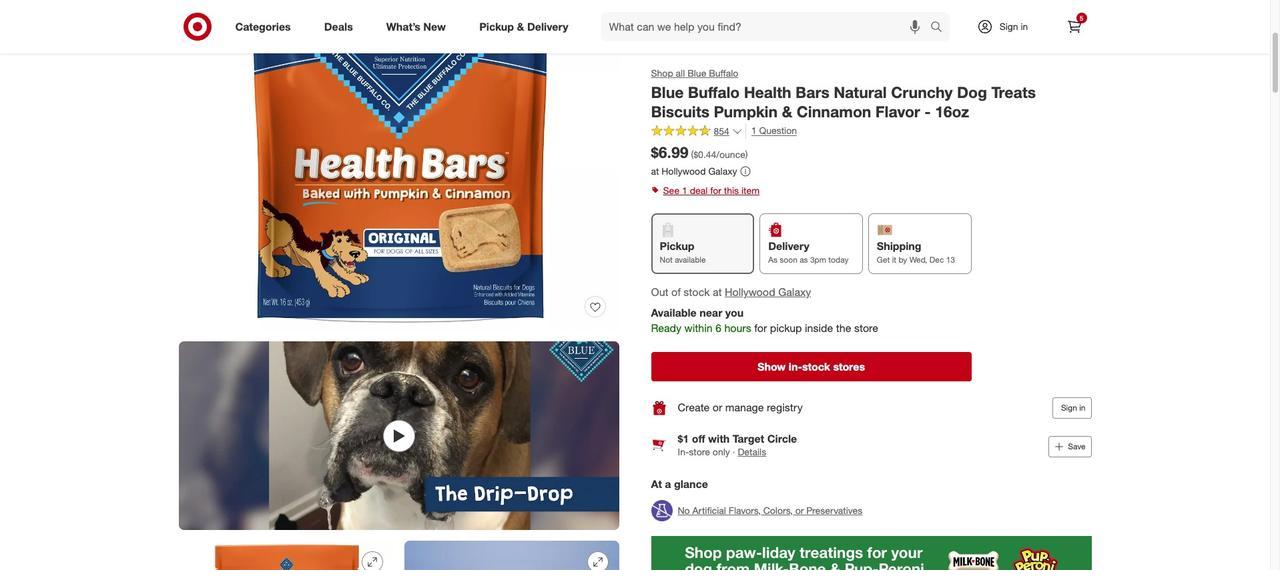 Task type: locate. For each thing, give the bounding box(es) containing it.
1 horizontal spatial delivery
[[768, 240, 810, 253]]

blue right all
[[688, 67, 706, 79]]

0 horizontal spatial or
[[713, 401, 722, 415]]

0 vertical spatial pickup
[[479, 20, 514, 33]]

out of stock at hollywood galaxy
[[651, 286, 811, 299]]

0 horizontal spatial sign
[[1000, 21, 1018, 32]]

blue buffalo health bars natural crunchy dog treats biscuits pumpkin &#38; cinnamon flavor - 16oz, 2 of 6, play video image
[[179, 342, 619, 531]]

at hollywood galaxy
[[651, 166, 737, 177]]

0 vertical spatial for
[[710, 185, 722, 196]]

out
[[651, 286, 669, 299]]

sign up save button
[[1061, 403, 1077, 413]]

1 vertical spatial pickup
[[660, 240, 694, 253]]

0 horizontal spatial &
[[517, 20, 524, 33]]

show in-stock stores
[[758, 360, 865, 374]]

1
[[752, 125, 757, 136], [682, 185, 687, 196]]

question
[[759, 125, 797, 136]]

inside
[[805, 322, 833, 335]]

stock left stores
[[802, 360, 830, 374]]

blue down shop
[[651, 83, 684, 101]]

$0.44
[[694, 149, 716, 160]]

0 horizontal spatial galaxy
[[709, 166, 737, 177]]

blue buffalo health bars natural crunchy dog treats biscuits pumpkin &#38; cinnamon flavor - 16oz, 3 of 6 image
[[179, 542, 394, 571]]

0 horizontal spatial blue
[[651, 83, 684, 101]]

stock inside button
[[802, 360, 830, 374]]

-
[[925, 102, 931, 121]]

0 horizontal spatial stock
[[684, 286, 710, 299]]

1 vertical spatial stock
[[802, 360, 830, 374]]

0 vertical spatial stock
[[684, 286, 710, 299]]

1 vertical spatial buffalo
[[688, 83, 740, 101]]

sign in left 5 link
[[1000, 21, 1028, 32]]

buffalo right all
[[709, 67, 739, 79]]

buffalo up pumpkin
[[688, 83, 740, 101]]

1 vertical spatial delivery
[[768, 240, 810, 253]]

in-
[[678, 446, 689, 458]]

health
[[744, 83, 791, 101]]

1 horizontal spatial or
[[796, 505, 804, 516]]

shop
[[651, 67, 673, 79]]

/ounce
[[716, 149, 746, 160]]

1 horizontal spatial stock
[[802, 360, 830, 374]]

with
[[708, 432, 730, 446]]

for right "hours" in the right of the page
[[754, 322, 767, 335]]

search
[[924, 21, 956, 34]]

for left this
[[710, 185, 722, 196]]

$1 off with target circle in-store only ∙ details
[[678, 432, 797, 458]]

0 vertical spatial sign
[[1000, 21, 1018, 32]]

flavors,
[[729, 505, 761, 516]]

blue buffalo health bars natural crunchy dog treats biscuits pumpkin &#38; cinnamon flavor - 16oz, 4 of 6 image
[[404, 542, 619, 571]]

at
[[651, 166, 659, 177], [713, 286, 722, 299]]

pickup for not
[[660, 240, 694, 253]]

delivery
[[527, 20, 568, 33], [768, 240, 810, 253]]

1 vertical spatial sign in
[[1061, 403, 1086, 413]]

in inside button
[[1079, 403, 1086, 413]]

blue
[[688, 67, 706, 79], [651, 83, 684, 101]]

shipping get it by wed, dec 13
[[877, 240, 955, 265]]

sign left 5 link
[[1000, 21, 1018, 32]]

0 horizontal spatial for
[[710, 185, 722, 196]]

1 horizontal spatial sign
[[1061, 403, 1077, 413]]

1 vertical spatial &
[[782, 102, 793, 121]]

pickup inside pickup not available
[[660, 240, 694, 253]]

1 horizontal spatial at
[[713, 286, 722, 299]]

1 horizontal spatial 1
[[752, 125, 757, 136]]

1 vertical spatial store
[[689, 446, 710, 458]]

1 right see
[[682, 185, 687, 196]]

details button
[[738, 446, 766, 459]]

sign inside button
[[1061, 403, 1077, 413]]

item
[[742, 185, 760, 196]]

you
[[725, 306, 744, 320]]

1 horizontal spatial in
[[1079, 403, 1086, 413]]

sign in up 'save'
[[1061, 403, 1086, 413]]

pickup right new
[[479, 20, 514, 33]]

0 vertical spatial &
[[517, 20, 524, 33]]

pickup up not in the right of the page
[[660, 240, 694, 253]]

1 vertical spatial blue
[[651, 83, 684, 101]]

1 horizontal spatial sign in
[[1061, 403, 1086, 413]]

sign in
[[1000, 21, 1028, 32], [1061, 403, 1086, 413]]

a
[[665, 478, 671, 491]]

dec
[[930, 255, 944, 265]]

all
[[676, 67, 685, 79]]

What can we help you find? suggestions appear below search field
[[601, 12, 934, 41]]

∙
[[733, 446, 735, 458]]

stock right of
[[684, 286, 710, 299]]

galaxy
[[709, 166, 737, 177], [778, 286, 811, 299]]

1 horizontal spatial galaxy
[[778, 286, 811, 299]]

categories link
[[224, 12, 308, 41]]

store down off
[[689, 446, 710, 458]]

0 horizontal spatial store
[[689, 446, 710, 458]]

1 horizontal spatial &
[[782, 102, 793, 121]]

1 horizontal spatial store
[[854, 322, 879, 335]]

save button
[[1049, 436, 1092, 458]]

hollywood up you
[[725, 286, 775, 299]]

for
[[710, 185, 722, 196], [754, 322, 767, 335]]

0 horizontal spatial pickup
[[479, 20, 514, 33]]

store right the
[[854, 322, 879, 335]]

& inside shop all blue buffalo blue buffalo health bars natural crunchy dog treats biscuits pumpkin & cinnamon flavor - 16oz
[[782, 102, 793, 121]]

1 vertical spatial for
[[754, 322, 767, 335]]

0 horizontal spatial at
[[651, 166, 659, 177]]

hours
[[725, 322, 751, 335]]

biscuits
[[651, 102, 710, 121]]

deals
[[324, 20, 353, 33]]

circle
[[767, 432, 797, 446]]

1 horizontal spatial pickup
[[660, 240, 694, 253]]

in
[[1021, 21, 1028, 32], [1079, 403, 1086, 413]]

stock
[[684, 286, 710, 299], [802, 360, 830, 374]]

galaxy down soon
[[778, 286, 811, 299]]

crunchy
[[891, 83, 953, 101]]

1 down pumpkin
[[752, 125, 757, 136]]

1 vertical spatial or
[[796, 505, 804, 516]]

sign in button
[[1053, 398, 1092, 419]]

$1
[[678, 432, 689, 446]]

1 vertical spatial in
[[1079, 403, 1086, 413]]

0 vertical spatial delivery
[[527, 20, 568, 33]]

at down $6.99
[[651, 166, 659, 177]]

galaxy down /ounce
[[709, 166, 737, 177]]

at up near
[[713, 286, 722, 299]]

1 vertical spatial sign
[[1061, 403, 1077, 413]]

or inside button
[[796, 505, 804, 516]]

sign
[[1000, 21, 1018, 32], [1061, 403, 1077, 413]]

pickup
[[479, 20, 514, 33], [660, 240, 694, 253]]

1 horizontal spatial hollywood
[[725, 286, 775, 299]]

in up 'save'
[[1079, 403, 1086, 413]]

within
[[685, 322, 713, 335]]

0 vertical spatial buffalo
[[709, 67, 739, 79]]

pumpkin
[[714, 102, 778, 121]]

or right create
[[713, 401, 722, 415]]

or right colors,
[[796, 505, 804, 516]]

0 vertical spatial in
[[1021, 21, 1028, 32]]

natural
[[834, 83, 887, 101]]

or
[[713, 401, 722, 415], [796, 505, 804, 516]]

0 horizontal spatial hollywood
[[662, 166, 706, 177]]

1 vertical spatial hollywood
[[725, 286, 775, 299]]

hollywood down (
[[662, 166, 706, 177]]

colors,
[[763, 505, 793, 516]]

not
[[660, 255, 673, 265]]

new
[[423, 20, 446, 33]]

1 horizontal spatial for
[[754, 322, 767, 335]]

13
[[946, 255, 955, 265]]

store
[[854, 322, 879, 335], [689, 446, 710, 458]]

0 vertical spatial store
[[854, 322, 879, 335]]

1 horizontal spatial blue
[[688, 67, 706, 79]]

today
[[829, 255, 849, 265]]

stock for in-
[[802, 360, 830, 374]]

0 horizontal spatial in
[[1021, 21, 1028, 32]]

0 vertical spatial or
[[713, 401, 722, 415]]

no artificial flavors, colors, or preservatives button
[[651, 496, 863, 526]]

glance
[[674, 478, 708, 491]]

in left 5 link
[[1021, 21, 1028, 32]]

0 vertical spatial sign in
[[1000, 21, 1028, 32]]

at
[[651, 478, 662, 491]]

1 vertical spatial 1
[[682, 185, 687, 196]]

$6.99
[[651, 143, 689, 162]]

details
[[738, 446, 766, 458]]

for inside the available near you ready within 6 hours for pickup inside the store
[[754, 322, 767, 335]]

search button
[[924, 12, 956, 44]]

manage
[[725, 401, 764, 415]]

this
[[724, 185, 739, 196]]



Task type: vqa. For each thing, say whether or not it's contained in the screenshot.


Task type: describe. For each thing, give the bounding box(es) containing it.
what's new
[[386, 20, 446, 33]]

at a glance
[[651, 478, 708, 491]]

of
[[672, 286, 681, 299]]

1 vertical spatial galaxy
[[778, 286, 811, 299]]

the
[[836, 322, 851, 335]]

0 vertical spatial at
[[651, 166, 659, 177]]

near
[[700, 306, 723, 320]]

0 vertical spatial 1
[[752, 125, 757, 136]]

delivery inside the 'delivery as soon as 3pm today'
[[768, 240, 810, 253]]

pickup & delivery link
[[468, 12, 585, 41]]

6
[[716, 322, 722, 335]]

0 horizontal spatial 1
[[682, 185, 687, 196]]

show
[[758, 360, 786, 374]]

flavor
[[876, 102, 920, 121]]

artificial
[[693, 505, 726, 516]]

available
[[675, 255, 706, 265]]

save
[[1068, 442, 1086, 452]]

5
[[1080, 14, 1084, 22]]

only
[[713, 446, 730, 458]]

pickup not available
[[660, 240, 706, 265]]

pickup for &
[[479, 20, 514, 33]]

advertisement region
[[651, 536, 1092, 571]]

off
[[692, 432, 705, 446]]

as
[[768, 255, 778, 265]]

1 vertical spatial at
[[713, 286, 722, 299]]

treats
[[992, 83, 1036, 101]]

sign in inside button
[[1061, 403, 1086, 413]]

deals link
[[313, 12, 370, 41]]

3pm
[[810, 255, 826, 265]]

$6.99 ( $0.44 /ounce )
[[651, 143, 748, 162]]

854 link
[[651, 124, 743, 140]]

store inside the available near you ready within 6 hours for pickup inside the store
[[854, 322, 879, 335]]

deal
[[690, 185, 708, 196]]

stock for of
[[684, 286, 710, 299]]

preservatives
[[807, 505, 863, 516]]

stores
[[833, 360, 865, 374]]

available
[[651, 306, 697, 320]]

wed,
[[910, 255, 927, 265]]

soon
[[780, 255, 798, 265]]

pickup & delivery
[[479, 20, 568, 33]]

0 vertical spatial blue
[[688, 67, 706, 79]]

1 question link
[[746, 124, 797, 139]]

5 link
[[1060, 12, 1089, 41]]

delivery as soon as 3pm today
[[768, 240, 849, 265]]

target
[[733, 432, 764, 446]]

what's
[[386, 20, 420, 33]]

what's new link
[[375, 12, 463, 41]]

0 vertical spatial galaxy
[[709, 166, 737, 177]]

shop all blue buffalo blue buffalo health bars natural crunchy dog treats biscuits pumpkin & cinnamon flavor - 16oz
[[651, 67, 1036, 121]]

1 question
[[752, 125, 797, 136]]

shipping
[[877, 240, 922, 253]]

in-
[[789, 360, 802, 374]]

see 1 deal for this item
[[663, 185, 760, 196]]

it
[[892, 255, 897, 265]]

cinnamon
[[797, 102, 871, 121]]

show in-stock stores button
[[651, 352, 972, 382]]

no artificial flavors, colors, or preservatives
[[678, 505, 863, 516]]

0 horizontal spatial delivery
[[527, 20, 568, 33]]

16oz
[[935, 102, 969, 121]]

0 vertical spatial hollywood
[[662, 166, 706, 177]]

854
[[714, 125, 730, 137]]

(
[[691, 149, 694, 160]]

categories
[[235, 20, 291, 33]]

available near you ready within 6 hours for pickup inside the store
[[651, 306, 879, 335]]

hollywood galaxy button
[[725, 285, 811, 300]]

dog
[[957, 83, 987, 101]]

registry
[[767, 401, 803, 415]]

ready
[[651, 322, 682, 335]]

see
[[663, 185, 680, 196]]

sign in link
[[966, 12, 1049, 41]]

bars
[[796, 83, 830, 101]]

by
[[899, 255, 907, 265]]

store inside the $1 off with target circle in-store only ∙ details
[[689, 446, 710, 458]]

pickup
[[770, 322, 802, 335]]

create
[[678, 401, 710, 415]]

as
[[800, 255, 808, 265]]

)
[[746, 149, 748, 160]]

blue buffalo health bars natural crunchy dog treats biscuits pumpkin &#38; cinnamon flavor - 16oz, 1 of 6 image
[[179, 0, 619, 331]]

0 horizontal spatial sign in
[[1000, 21, 1028, 32]]

get
[[877, 255, 890, 265]]

no
[[678, 505, 690, 516]]



